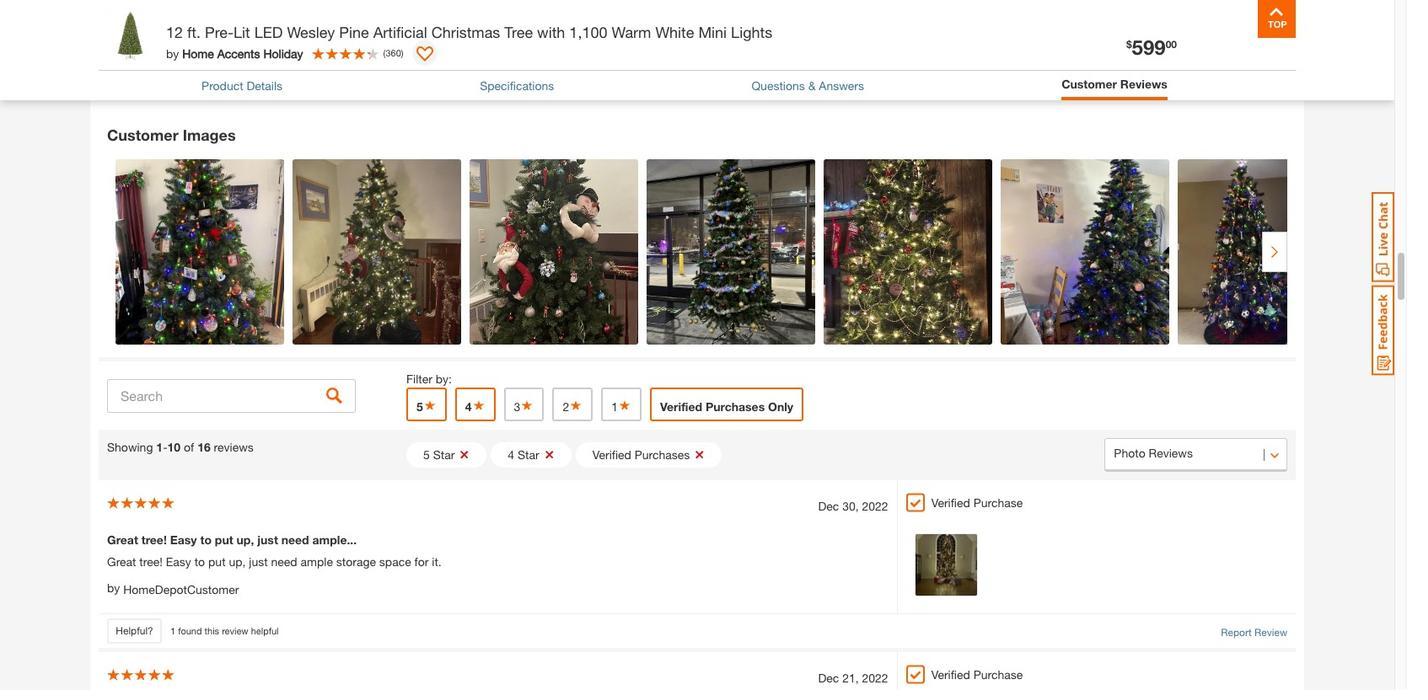 Task type: describe. For each thing, give the bounding box(es) containing it.
verified purchases
[[593, 448, 690, 462]]

review inside the report review button
[[1255, 627, 1288, 640]]

48 % recommend this product
[[146, 55, 351, 73]]

30,
[[843, 500, 859, 514]]

write a review
[[1093, 17, 1201, 36]]

questions
[[752, 78, 805, 93]]

00
[[1166, 38, 1178, 51]]

report review
[[1222, 627, 1288, 640]]

1 horizontal spatial reviews
[[284, 22, 325, 36]]

by home accents holiday
[[166, 46, 303, 60]]

0 vertical spatial tree!
[[141, 533, 167, 548]]

1 vertical spatial tree!
[[139, 555, 163, 570]]

out
[[225, 22, 243, 36]]

helpful? button
[[107, 619, 162, 645]]

5 for 5 star
[[423, 448, 430, 462]]

2022 for dec 30, 2022
[[863, 500, 889, 514]]

showing 1 - 10 of 16 reviews
[[107, 441, 254, 455]]

white
[[656, 23, 695, 41]]

accents
[[217, 46, 260, 60]]

ample...
[[313, 533, 357, 548]]

recommend
[[182, 55, 264, 73]]

4 star
[[508, 448, 540, 462]]

write a review button
[[1062, 9, 1231, 43]]

live chat image
[[1372, 192, 1395, 283]]

1 great from the top
[[107, 533, 138, 548]]

purchases for verified purchases only
[[706, 400, 765, 414]]

storage
[[336, 555, 376, 570]]

review inside write a review button
[[1148, 17, 1201, 36]]

5 star button
[[407, 443, 487, 468]]

12 ft. pre-lit led wesley pine artificial christmas tree with 1,100 warm white mini lights
[[166, 23, 773, 41]]

21,
[[843, 672, 859, 686]]

purchases for verified purchases
[[635, 448, 690, 462]]

found
[[178, 626, 202, 637]]

2 inside 2 button
[[563, 400, 570, 414]]

ample
[[301, 555, 333, 570]]

tree
[[505, 23, 533, 41]]

space
[[379, 555, 411, 570]]

answers
[[819, 78, 865, 93]]

10
[[168, 441, 181, 455]]

customer for customer reviews
[[1062, 77, 1118, 91]]

4 for 4 star
[[508, 448, 515, 462]]

)
[[401, 47, 404, 58]]

0 vertical spatial put
[[215, 533, 233, 548]]

0 vertical spatial easy
[[170, 533, 197, 548]]

1 horizontal spatial of
[[246, 22, 257, 36]]

0 vertical spatial up,
[[237, 533, 254, 548]]

star symbol image for 2
[[570, 400, 583, 412]]

0 vertical spatial need
[[281, 533, 309, 548]]

it.
[[432, 555, 442, 570]]

1 vertical spatial need
[[271, 555, 297, 570]]

0 vertical spatial this
[[269, 55, 293, 73]]

led
[[254, 23, 283, 41]]

mini
[[699, 23, 727, 41]]

product image image
[[103, 8, 158, 63]]

3 inside button
[[514, 400, 521, 414]]

star symbol image for 1
[[618, 400, 632, 412]]

details
[[247, 78, 283, 93]]

helpful?
[[116, 625, 153, 638]]

product
[[297, 55, 351, 73]]

dec 30, 2022
[[819, 500, 889, 514]]

by for by home accents holiday
[[166, 46, 179, 60]]

12
[[166, 23, 183, 41]]

christmas
[[432, 23, 501, 41]]

star for 5 star
[[433, 448, 455, 462]]

with
[[537, 23, 565, 41]]

customer reviews
[[1062, 77, 1168, 91]]

1 vertical spatial 360
[[386, 47, 401, 58]]

2 verified purchase from the top
[[932, 668, 1023, 683]]

0 horizontal spatial 1
[[156, 441, 163, 455]]

great tree!  easy to put up, just need ample... great tree!  easy to put up, just need ample storage space for it.
[[107, 533, 442, 570]]

display image
[[416, 46, 433, 63]]

1 for 1 found this review helpful
[[170, 626, 176, 637]]

$ 599 00
[[1127, 35, 1178, 59]]

2 great from the top
[[107, 555, 136, 570]]

(
[[383, 47, 386, 58]]

showing
[[107, 441, 153, 455]]

2 button
[[553, 388, 593, 422]]

review
[[222, 626, 249, 637]]

star for 4 star
[[518, 448, 540, 462]]

pre-
[[205, 23, 234, 41]]

verified purchases only button
[[650, 388, 804, 422]]

reviews
[[1121, 77, 1168, 91]]

0 horizontal spatial of
[[184, 441, 194, 455]]

48
[[146, 55, 163, 73]]

ft.
[[187, 23, 201, 41]]

product
[[202, 78, 243, 93]]

5 button
[[407, 388, 447, 422]]

wesley
[[287, 23, 335, 41]]

product details
[[202, 78, 283, 93]]



Task type: locate. For each thing, give the bounding box(es) containing it.
star symbol image up verified purchases on the left of the page
[[618, 400, 632, 412]]

this right found
[[205, 626, 219, 637]]

1 vertical spatial review
[[1255, 627, 1288, 640]]

by homedepotcustomer
[[107, 581, 239, 597]]

dec for dec 30, 2022
[[819, 500, 840, 514]]

1 vertical spatial easy
[[166, 555, 191, 570]]

helpful
[[251, 626, 279, 637]]

4 inside button
[[508, 448, 515, 462]]

star symbol image
[[423, 400, 437, 412], [472, 400, 486, 412]]

just left ample...
[[257, 533, 278, 548]]

star icon image up display image
[[422, 18, 438, 35]]

specifications
[[480, 78, 554, 93]]

verified purchases button
[[576, 443, 722, 468]]

purchases down 1 button
[[635, 448, 690, 462]]

holiday
[[264, 46, 303, 60]]

1 horizontal spatial this
[[269, 55, 293, 73]]

1 horizontal spatial 3
[[514, 400, 521, 414]]

report
[[1222, 627, 1252, 640]]

1 vertical spatial to
[[195, 555, 205, 570]]

star symbol image for 3
[[521, 400, 534, 412]]

star inside 4 star button
[[518, 448, 540, 462]]

need left ample
[[271, 555, 297, 570]]

1 horizontal spatial star symbol image
[[472, 400, 486, 412]]

0 horizontal spatial customer
[[107, 126, 179, 144]]

2 vertical spatial 1
[[170, 626, 176, 637]]

0 vertical spatial of
[[246, 22, 257, 36]]

1 vertical spatial dec
[[819, 672, 840, 686]]

0 vertical spatial purchases
[[706, 400, 765, 414]]

360 up holiday
[[260, 22, 281, 36]]

star icon image for 2
[[422, 48, 438, 65]]

%
[[163, 55, 178, 73]]

to
[[200, 533, 212, 548], [195, 555, 205, 570]]

0 vertical spatial by
[[166, 46, 179, 60]]

review up 00
[[1148, 17, 1201, 36]]

need up ample
[[281, 533, 309, 548]]

this
[[269, 55, 293, 73], [205, 626, 219, 637]]

0 horizontal spatial 3
[[407, 18, 414, 34]]

purchases left only in the bottom of the page
[[706, 400, 765, 414]]

0 vertical spatial 360
[[260, 22, 281, 36]]

of
[[246, 22, 257, 36], [184, 441, 194, 455]]

star symbol image inside 4 button
[[472, 400, 486, 412]]

360 down artificial
[[386, 47, 401, 58]]

star
[[433, 448, 455, 462], [518, 448, 540, 462]]

great
[[107, 533, 138, 548], [107, 555, 136, 570]]

star down 5 button
[[433, 448, 455, 462]]

1 vertical spatial great
[[107, 555, 136, 570]]

2022
[[863, 500, 889, 514], [863, 672, 889, 686]]

1 vertical spatial up,
[[229, 555, 246, 570]]

pine
[[339, 23, 369, 41]]

purchases
[[706, 400, 765, 414], [635, 448, 690, 462]]

( 360 )
[[383, 47, 404, 58]]

artificial
[[373, 23, 427, 41]]

1 horizontal spatial 360
[[386, 47, 401, 58]]

up,
[[237, 533, 254, 548], [229, 555, 246, 570]]

specifications button
[[480, 77, 554, 94], [480, 77, 554, 94]]

&
[[809, 78, 816, 93]]

star symbol image
[[521, 400, 534, 412], [570, 400, 583, 412], [618, 400, 632, 412]]

review right report
[[1255, 627, 1288, 640]]

for
[[415, 555, 429, 570]]

1 vertical spatial this
[[205, 626, 219, 637]]

1 purchase from the top
[[974, 496, 1023, 511]]

0 vertical spatial 2
[[407, 48, 414, 64]]

Search text field
[[107, 379, 356, 413]]

4 star button
[[491, 443, 572, 468]]

0 horizontal spatial this
[[205, 626, 219, 637]]

lit
[[234, 23, 250, 41]]

dec 21, 2022
[[819, 672, 889, 686]]

star symbol image inside 3 button
[[521, 400, 534, 412]]

0 horizontal spatial by
[[107, 581, 120, 596]]

0 vertical spatial verified purchase
[[932, 496, 1023, 511]]

1 left found
[[170, 626, 176, 637]]

star down 3 button
[[518, 448, 540, 462]]

5 for 5
[[417, 400, 423, 414]]

1 vertical spatial 2022
[[863, 672, 889, 686]]

product details button
[[202, 77, 283, 94], [202, 77, 283, 94]]

1 vertical spatial purchase
[[974, 668, 1023, 683]]

1 horizontal spatial by
[[166, 46, 179, 60]]

verified inside button
[[593, 448, 632, 462]]

2 2022 from the top
[[863, 672, 889, 686]]

1 vertical spatial 5
[[423, 448, 430, 462]]

1 vertical spatial 2
[[563, 400, 570, 414]]

1 horizontal spatial 1
[[170, 626, 176, 637]]

star symbol image for 4
[[472, 400, 486, 412]]

2
[[407, 48, 414, 64], [563, 400, 570, 414]]

report review button
[[1222, 626, 1288, 641]]

verified purchases only
[[660, 400, 794, 414]]

1
[[612, 400, 618, 414], [156, 441, 163, 455], [170, 626, 176, 637]]

0 horizontal spatial star
[[433, 448, 455, 462]]

verified inside button
[[660, 400, 703, 414]]

1 horizontal spatial 5
[[423, 448, 430, 462]]

1 left the 10
[[156, 441, 163, 455]]

5 star
[[423, 448, 455, 462]]

0 horizontal spatial review
[[1148, 17, 1201, 36]]

customer for customer images
[[107, 126, 179, 144]]

out of 360 reviews
[[225, 22, 325, 36]]

warm
[[612, 23, 652, 41]]

1 vertical spatial purchases
[[635, 448, 690, 462]]

homedepotcustomer
[[123, 583, 239, 597]]

1 vertical spatial star icon image
[[422, 48, 438, 65]]

1 vertical spatial 3
[[514, 400, 521, 414]]

1 horizontal spatial star
[[518, 448, 540, 462]]

dec for dec 21, 2022
[[819, 672, 840, 686]]

0 vertical spatial 4
[[465, 400, 472, 414]]

1 inside button
[[612, 400, 618, 414]]

0 vertical spatial purchase
[[974, 496, 1023, 511]]

homedepotcustomer button
[[123, 581, 239, 599]]

4
[[465, 400, 472, 414], [508, 448, 515, 462]]

2 right ')'
[[407, 48, 414, 64]]

star symbol image left 3 button
[[472, 400, 486, 412]]

1 2022 from the top
[[863, 500, 889, 514]]

0 vertical spatial 1
[[612, 400, 618, 414]]

0 vertical spatial dec
[[819, 500, 840, 514]]

599
[[1133, 35, 1166, 59]]

top button
[[1259, 0, 1297, 38]]

2 horizontal spatial star symbol image
[[618, 400, 632, 412]]

images
[[183, 126, 236, 144]]

1 star symbol image from the left
[[521, 400, 534, 412]]

reviews up holiday
[[284, 22, 325, 36]]

0 vertical spatial to
[[200, 533, 212, 548]]

to up homedepotcustomer
[[195, 555, 205, 570]]

star symbol image inside 2 button
[[570, 400, 583, 412]]

customer left reviews
[[1062, 77, 1118, 91]]

0 vertical spatial 3
[[407, 18, 414, 34]]

customer left images
[[107, 126, 179, 144]]

star symbol image left 1 button
[[570, 400, 583, 412]]

by right 48
[[166, 46, 179, 60]]

just left ample
[[249, 555, 268, 570]]

5 down filter
[[417, 400, 423, 414]]

1 vertical spatial verified purchase
[[932, 668, 1023, 683]]

16
[[197, 441, 211, 455]]

star symbol image inside 5 button
[[423, 400, 437, 412]]

home
[[182, 46, 214, 60]]

2022 right 30,
[[863, 500, 889, 514]]

1 vertical spatial reviews
[[214, 441, 254, 455]]

0 horizontal spatial star symbol image
[[423, 400, 437, 412]]

star icon image right ')'
[[422, 48, 438, 65]]

by inside by homedepotcustomer
[[107, 581, 120, 596]]

purchases inside button
[[706, 400, 765, 414]]

360
[[260, 22, 281, 36], [386, 47, 401, 58]]

star symbol image inside 1 button
[[618, 400, 632, 412]]

0 vertical spatial just
[[257, 533, 278, 548]]

1 star from the left
[[433, 448, 455, 462]]

1 horizontal spatial purchases
[[706, 400, 765, 414]]

2 horizontal spatial 1
[[612, 400, 618, 414]]

1 for 1
[[612, 400, 618, 414]]

review
[[1148, 17, 1201, 36], [1255, 627, 1288, 640]]

customer reviews button
[[1062, 75, 1168, 96], [1062, 75, 1168, 93]]

1 horizontal spatial 2
[[563, 400, 570, 414]]

easy up homedepotcustomer "button"
[[170, 533, 197, 548]]

1 horizontal spatial star symbol image
[[570, 400, 583, 412]]

of right out
[[246, 22, 257, 36]]

0 horizontal spatial 360
[[260, 22, 281, 36]]

2 dec from the top
[[819, 672, 840, 686]]

2022 right 21,
[[863, 672, 889, 686]]

1 verified purchase from the top
[[932, 496, 1023, 511]]

filter by:
[[407, 372, 452, 387]]

2 star symbol image from the left
[[570, 400, 583, 412]]

0 vertical spatial 2022
[[863, 500, 889, 514]]

4 right 5 button
[[465, 400, 472, 414]]

1 vertical spatial 1
[[156, 441, 163, 455]]

1,100
[[570, 23, 608, 41]]

0 horizontal spatial purchases
[[635, 448, 690, 462]]

only
[[769, 400, 794, 414]]

star icon image
[[422, 18, 438, 35], [422, 48, 438, 65]]

0 horizontal spatial reviews
[[214, 441, 254, 455]]

0 vertical spatial reviews
[[284, 22, 325, 36]]

write
[[1093, 17, 1131, 36]]

0 vertical spatial customer
[[1062, 77, 1118, 91]]

3 button
[[504, 388, 544, 422]]

4 button
[[455, 388, 496, 422]]

2022 for dec 21, 2022
[[863, 672, 889, 686]]

1 horizontal spatial customer
[[1062, 77, 1118, 91]]

2 star from the left
[[518, 448, 540, 462]]

star inside 5 star button
[[433, 448, 455, 462]]

by for by homedepotcustomer
[[107, 581, 120, 596]]

1 vertical spatial put
[[208, 555, 226, 570]]

need
[[281, 533, 309, 548], [271, 555, 297, 570]]

0 horizontal spatial 2
[[407, 48, 414, 64]]

put up homedepotcustomer
[[208, 555, 226, 570]]

star symbol image down the filter by:
[[423, 400, 437, 412]]

customer images
[[107, 126, 236, 144]]

by:
[[436, 372, 452, 387]]

1 button
[[602, 388, 642, 422]]

questions & answers button
[[752, 77, 865, 94], [752, 77, 865, 94]]

2 star icon image from the top
[[422, 48, 438, 65]]

1 star symbol image from the left
[[423, 400, 437, 412]]

a
[[1135, 17, 1144, 36]]

1 vertical spatial customer
[[107, 126, 179, 144]]

0 vertical spatial great
[[107, 533, 138, 548]]

4 down 3 button
[[508, 448, 515, 462]]

3
[[407, 18, 414, 34], [514, 400, 521, 414]]

1 horizontal spatial review
[[1255, 627, 1288, 640]]

tree!
[[141, 533, 167, 548], [139, 555, 163, 570]]

by up helpful?
[[107, 581, 120, 596]]

1 right 2 button
[[612, 400, 618, 414]]

2 star symbol image from the left
[[472, 400, 486, 412]]

easy up by homedepotcustomer
[[166, 555, 191, 570]]

easy
[[170, 533, 197, 548], [166, 555, 191, 570]]

1 vertical spatial just
[[249, 555, 268, 570]]

customer
[[1062, 77, 1118, 91], [107, 126, 179, 144]]

filter
[[407, 372, 433, 387]]

of left 16
[[184, 441, 194, 455]]

-
[[163, 441, 168, 455]]

2 right 3 button
[[563, 400, 570, 414]]

0 horizontal spatial 4
[[465, 400, 472, 414]]

3 star symbol image from the left
[[618, 400, 632, 412]]

1 vertical spatial of
[[184, 441, 194, 455]]

dec left 21,
[[819, 672, 840, 686]]

2 purchase from the top
[[974, 668, 1023, 683]]

to up homedepotcustomer "button"
[[200, 533, 212, 548]]

1 star icon image from the top
[[422, 18, 438, 35]]

dec left 30,
[[819, 500, 840, 514]]

1 vertical spatial 4
[[508, 448, 515, 462]]

feedback link image
[[1372, 285, 1395, 376]]

0 vertical spatial star icon image
[[422, 18, 438, 35]]

0 vertical spatial review
[[1148, 17, 1201, 36]]

1 dec from the top
[[819, 500, 840, 514]]

4 inside button
[[465, 400, 472, 414]]

purchases inside button
[[635, 448, 690, 462]]

star symbol image left 2 button
[[521, 400, 534, 412]]

$
[[1127, 38, 1133, 51]]

4 for 4
[[465, 400, 472, 414]]

reviews right 16
[[214, 441, 254, 455]]

0 horizontal spatial star symbol image
[[521, 400, 534, 412]]

put up homedepotcustomer "button"
[[215, 533, 233, 548]]

star symbol image for 5
[[423, 400, 437, 412]]

5
[[417, 400, 423, 414], [423, 448, 430, 462]]

1 horizontal spatial 4
[[508, 448, 515, 462]]

0 vertical spatial 5
[[417, 400, 423, 414]]

purchase
[[974, 496, 1023, 511], [974, 668, 1023, 683]]

0 horizontal spatial 5
[[417, 400, 423, 414]]

1 found this review helpful
[[170, 626, 279, 637]]

lights
[[731, 23, 773, 41]]

star icon image for 3
[[422, 18, 438, 35]]

1 vertical spatial by
[[107, 581, 120, 596]]

questions & answers
[[752, 78, 865, 93]]

put
[[215, 533, 233, 548], [208, 555, 226, 570]]

this up details
[[269, 55, 293, 73]]

5 down 5 button
[[423, 448, 430, 462]]



Task type: vqa. For each thing, say whether or not it's contained in the screenshot.
the and
no



